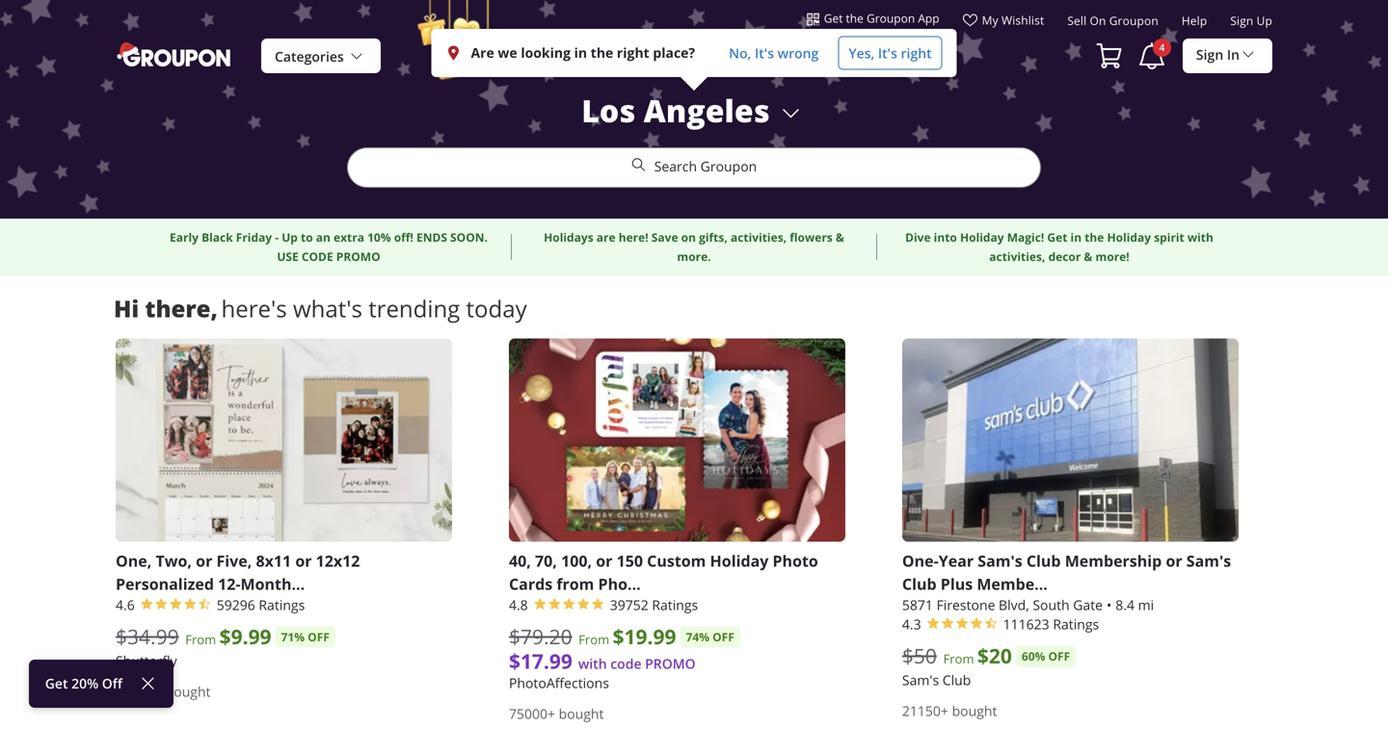 Task type: locate. For each thing, give the bounding box(es) containing it.
from inside from $19.99
[[579, 632, 609, 649]]

sam's down $50
[[902, 672, 939, 690]]

sign up the 'in'
[[1230, 13, 1254, 28]]

black
[[202, 229, 233, 246]]

0 horizontal spatial bought
[[165, 683, 211, 701]]

$34.99
[[116, 624, 179, 651]]

sign for sign in
[[1196, 46, 1224, 64]]

12x12
[[316, 551, 360, 572]]

0 horizontal spatial the
[[591, 43, 613, 62]]

0 vertical spatial in
[[574, 43, 587, 62]]

month...
[[241, 574, 305, 595]]

get the groupon app
[[824, 11, 940, 26]]

sam's right membership
[[1187, 551, 1231, 572]]

what's
[[293, 294, 362, 324]]

with inside dive into holiday magic! get in the holiday spirit with activities, decor & more!
[[1188, 229, 1214, 246]]

pho...
[[598, 574, 641, 595]]

0 horizontal spatial right
[[617, 43, 650, 62]]

1 horizontal spatial promo
[[645, 655, 696, 673]]

1 horizontal spatial up
[[1257, 13, 1273, 28]]

1 horizontal spatial the
[[846, 11, 864, 26]]

2 horizontal spatial the
[[1085, 229, 1104, 246]]

from for $9.99
[[185, 632, 216, 649]]

from for $20
[[943, 651, 974, 668]]

0 horizontal spatial from
[[185, 632, 216, 649]]

0 horizontal spatial activities,
[[731, 229, 787, 246]]

in right looking at the left
[[574, 43, 587, 62]]

1 vertical spatial promo
[[645, 655, 696, 673]]

1 vertical spatial sign
[[1196, 46, 1224, 64]]

club up the 5871 on the right of the page
[[902, 574, 937, 595]]

0 horizontal spatial in
[[574, 43, 587, 62]]

1 horizontal spatial ratings
[[652, 597, 698, 614]]

one,
[[116, 551, 152, 572]]

two,
[[156, 551, 192, 572]]

spirit
[[1154, 229, 1185, 246]]

groupon right search
[[701, 158, 757, 175]]

hi
[[114, 293, 139, 324]]

groupon up the yes, it's right
[[867, 11, 915, 26]]

from inside from $20
[[943, 651, 974, 668]]

promo down extra
[[336, 249, 380, 265]]

0 vertical spatial on
[[1090, 13, 1106, 28]]

bought right 74000+
[[165, 683, 211, 701]]

2 or from the left
[[295, 551, 312, 572]]

holidays
[[544, 229, 594, 246]]

4 or from the left
[[1166, 551, 1183, 572]]

1 vertical spatial in
[[1071, 229, 1082, 246]]

place?
[[653, 43, 695, 62]]

1 horizontal spatial groupon
[[867, 11, 915, 26]]

sign in button
[[1183, 38, 1273, 73]]

from left $9.99
[[185, 632, 216, 649]]

activities, inside dive into holiday magic! get in the holiday spirit with activities, decor & more!
[[989, 249, 1045, 265]]

$50
[[902, 643, 937, 670]]

no, it's wrong button
[[719, 36, 828, 70]]

bought down sam's club
[[952, 703, 997, 720]]

ratings down 40, 70, 100, or 150 custom holiday photo cards from pho... at the bottom of page
[[652, 597, 698, 614]]

or inside one-year sam's club membership or sam's club plus membe... 5871 firestone blvd, south gate • 8.4 mi
[[1166, 551, 1183, 572]]

sign in
[[1196, 46, 1240, 64]]

& inside dive into holiday magic! get in the holiday spirit with activities, decor & more!
[[1084, 249, 1093, 265]]

2 horizontal spatial groupon
[[1109, 13, 1159, 28]]

from up sam's club
[[943, 651, 974, 668]]

0 vertical spatial get
[[824, 11, 843, 26]]

with right spirit on the top right of page
[[1188, 229, 1214, 246]]

1 horizontal spatial &
[[1084, 249, 1093, 265]]

or right membership
[[1166, 551, 1183, 572]]

it's
[[755, 44, 774, 62], [878, 44, 897, 62]]

groupon up 4 unread items element at right top
[[1109, 13, 1159, 28]]

my wishlist
[[982, 13, 1044, 28]]

0 horizontal spatial &
[[836, 229, 844, 246]]

on right the sell
[[1090, 13, 1106, 28]]

20%
[[71, 675, 98, 693]]

it's for no,
[[755, 44, 774, 62]]

the inside dive into holiday magic! get in the holiday spirit with activities, decor & more!
[[1085, 229, 1104, 246]]

it's right no,
[[755, 44, 774, 62]]

0 horizontal spatial on
[[681, 229, 696, 246]]

1 horizontal spatial off
[[713, 629, 734, 646]]

0 horizontal spatial promo
[[336, 249, 380, 265]]

get inside get the groupon app button
[[824, 11, 843, 26]]

in up decor
[[1071, 229, 1082, 246]]

activities, right gifts,
[[731, 229, 787, 246]]

app
[[918, 11, 940, 26]]

2 vertical spatial club
[[943, 672, 971, 690]]

club
[[1027, 551, 1061, 572], [902, 574, 937, 595], [943, 672, 971, 690]]

get for get 20% off
[[45, 675, 68, 693]]

club up membe...
[[1027, 551, 1061, 572]]

0 vertical spatial promo
[[336, 249, 380, 265]]

1 vertical spatial up
[[282, 229, 298, 246]]

8.4
[[1116, 597, 1135, 614]]

ratings for $19.99
[[652, 597, 698, 614]]

sign inside button
[[1196, 46, 1224, 64]]

sign for sign up
[[1230, 13, 1254, 28]]

2 vertical spatial get
[[45, 675, 68, 693]]

1 vertical spatial get
[[1047, 229, 1068, 246]]

2 vertical spatial the
[[1085, 229, 1104, 246]]

off for $20
[[1048, 649, 1070, 665]]

off right '74%'
[[713, 629, 734, 646]]

0 horizontal spatial get
[[45, 675, 68, 693]]

ratings
[[259, 597, 305, 614], [652, 597, 698, 614], [1053, 616, 1099, 634]]

save
[[651, 229, 678, 246]]

1 horizontal spatial sam's
[[978, 551, 1023, 572]]

up inside early black friday - up to an extra 10% off! ends soon. use code promo
[[282, 229, 298, 246]]

2 horizontal spatial holiday
[[1107, 229, 1151, 246]]

1 right from the left
[[617, 43, 650, 62]]

1 vertical spatial on
[[681, 229, 696, 246]]

1 vertical spatial the
[[591, 43, 613, 62]]

holiday right into
[[960, 229, 1004, 246]]

holiday left the photo
[[710, 551, 769, 572]]

ratings down gate
[[1053, 616, 1099, 634]]

from inside from $9.99
[[185, 632, 216, 649]]

sign left the 'in'
[[1196, 46, 1224, 64]]

yes,
[[849, 44, 875, 62]]

59296
[[217, 597, 255, 614]]

1 search groupon search field from the top
[[347, 90, 1041, 219]]

2 right from the left
[[901, 44, 932, 62]]

1 horizontal spatial sign
[[1230, 13, 1254, 28]]

the up more!
[[1085, 229, 1104, 246]]

$79.20
[[509, 624, 572, 651]]

1 horizontal spatial get
[[824, 11, 843, 26]]

right left place?
[[617, 43, 650, 62]]

2 horizontal spatial bought
[[952, 703, 997, 720]]

1 horizontal spatial activities,
[[989, 249, 1045, 265]]

off
[[308, 629, 330, 646], [713, 629, 734, 646], [1048, 649, 1070, 665]]

the
[[846, 11, 864, 26], [591, 43, 613, 62], [1085, 229, 1104, 246]]

promo inside $17.99 with code promo photoaffections
[[645, 655, 696, 673]]

0 horizontal spatial up
[[282, 229, 298, 246]]

get for get the groupon app
[[824, 11, 843, 26]]

& right decor
[[1084, 249, 1093, 265]]

0 vertical spatial sign
[[1230, 13, 1254, 28]]

5871
[[902, 597, 933, 614]]

promo down $19.99
[[645, 655, 696, 673]]

4
[[1159, 41, 1165, 54]]

0 horizontal spatial with
[[578, 655, 607, 673]]

the up yes,
[[846, 11, 864, 26]]

1 horizontal spatial in
[[1071, 229, 1082, 246]]

or left 150 at the left
[[596, 551, 613, 572]]

0 vertical spatial activities,
[[731, 229, 787, 246]]

2 it's from the left
[[878, 44, 897, 62]]

1 horizontal spatial it's
[[878, 44, 897, 62]]

& inside holidays are here! save on gifts, activities, flowers & more.
[[836, 229, 844, 246]]

ratings down month...
[[259, 597, 305, 614]]

1 or from the left
[[196, 551, 212, 572]]

an
[[316, 229, 331, 246]]

0 horizontal spatial off
[[308, 629, 330, 646]]

there,
[[145, 293, 218, 324]]

10%
[[367, 229, 391, 246]]

2 horizontal spatial get
[[1047, 229, 1068, 246]]

3 or from the left
[[596, 551, 613, 572]]

sam's up membe...
[[978, 551, 1023, 572]]

dive into holiday magic! get in the holiday spirit with activities, decor & more! link
[[900, 228, 1219, 267]]

0 vertical spatial with
[[1188, 229, 1214, 246]]

1 horizontal spatial right
[[901, 44, 932, 62]]

off right 71%
[[308, 629, 330, 646]]

1 vertical spatial &
[[1084, 249, 1093, 265]]

right down app at the right
[[901, 44, 932, 62]]

early black friday - up to an extra 10% off! ends soon. use code promo
[[170, 229, 488, 265]]

0 vertical spatial up
[[1257, 13, 1273, 28]]

activities, down magic! at right top
[[989, 249, 1045, 265]]

with inside $17.99 with code promo photoaffections
[[578, 655, 607, 673]]

0 horizontal spatial sam's
[[902, 672, 939, 690]]

or left five,
[[196, 551, 212, 572]]

-
[[275, 229, 279, 246]]

wishlist
[[1002, 13, 1044, 28]]

2 horizontal spatial club
[[1027, 551, 1061, 572]]

1 vertical spatial activities,
[[989, 249, 1045, 265]]

2 horizontal spatial off
[[1048, 649, 1070, 665]]

soon.
[[450, 229, 488, 246]]

it's right yes,
[[878, 44, 897, 62]]

plus
[[941, 574, 973, 595]]

dive
[[905, 229, 931, 246]]

sam's club
[[902, 672, 971, 690]]

club up 21150+ bought
[[943, 672, 971, 690]]

1 vertical spatial with
[[578, 655, 607, 673]]

1 it's from the left
[[755, 44, 774, 62]]

right inside button
[[901, 44, 932, 62]]

today
[[466, 294, 527, 324]]

Search Groupon search field
[[347, 90, 1041, 219], [347, 148, 1041, 188]]

0 vertical spatial the
[[846, 11, 864, 26]]

1 horizontal spatial with
[[1188, 229, 1214, 246]]

up
[[1257, 13, 1273, 28], [282, 229, 298, 246]]

0 vertical spatial &
[[836, 229, 844, 246]]

the inside get the groupon app button
[[846, 11, 864, 26]]

2 horizontal spatial from
[[943, 651, 974, 668]]

groupon image
[[116, 41, 234, 68]]

1 horizontal spatial from
[[579, 632, 609, 649]]

holiday
[[960, 229, 1004, 246], [1107, 229, 1151, 246], [710, 551, 769, 572]]

cards
[[509, 574, 553, 595]]

groupon inside button
[[867, 11, 915, 26]]

dive into holiday magic! get in the holiday spirit with activities, decor & more!
[[905, 229, 1214, 265]]

4.3
[[902, 616, 921, 634]]

74%
[[686, 629, 710, 646]]

get the groupon app button
[[807, 10, 940, 27]]

holiday up more!
[[1107, 229, 1151, 246]]

in
[[574, 43, 587, 62], [1071, 229, 1082, 246]]

or
[[196, 551, 212, 572], [295, 551, 312, 572], [596, 551, 613, 572], [1166, 551, 1183, 572]]

from left $19.99
[[579, 632, 609, 649]]

off right the 60%
[[1048, 649, 1070, 665]]

my wishlist link
[[963, 13, 1044, 36]]

0 horizontal spatial groupon
[[701, 158, 757, 175]]

from $19.99
[[579, 623, 676, 651]]

friday
[[236, 229, 272, 246]]

& right the flowers
[[836, 229, 844, 246]]

on
[[1090, 13, 1106, 28], [681, 229, 696, 246]]

off for $19.99
[[713, 629, 734, 646]]

0 horizontal spatial ratings
[[259, 597, 305, 614]]

sign up
[[1230, 13, 1273, 28]]

up up the sign in button
[[1257, 13, 1273, 28]]

bought down photoaffections
[[559, 705, 604, 723]]

from
[[557, 574, 594, 595]]

1 horizontal spatial holiday
[[960, 229, 1004, 246]]

0 horizontal spatial holiday
[[710, 551, 769, 572]]

0 horizontal spatial sign
[[1196, 46, 1224, 64]]

ratings for $9.99
[[259, 597, 305, 614]]

or right 8x11
[[295, 551, 312, 572]]

membership
[[1065, 551, 1162, 572]]

up right -
[[282, 229, 298, 246]]

the right looking at the left
[[591, 43, 613, 62]]

111623 ratings
[[1003, 616, 1099, 634]]

0 horizontal spatial club
[[902, 574, 937, 595]]

100,
[[561, 551, 592, 572]]

on up more.
[[681, 229, 696, 246]]

blvd,
[[999, 597, 1029, 614]]

74000+ bought
[[116, 683, 211, 701]]

0 horizontal spatial it's
[[755, 44, 774, 62]]

&
[[836, 229, 844, 246], [1084, 249, 1093, 265]]

with left code
[[578, 655, 607, 673]]

los angeles
[[582, 90, 770, 132]]

off
[[102, 675, 122, 693]]

sell on groupon
[[1068, 13, 1159, 28]]



Task type: describe. For each thing, give the bounding box(es) containing it.
$19.99
[[613, 623, 676, 651]]

code
[[302, 249, 333, 265]]

gifts,
[[699, 229, 728, 246]]

1 vertical spatial club
[[902, 574, 937, 595]]

we
[[498, 43, 517, 62]]

groupon for on
[[1109, 13, 1159, 28]]

code
[[610, 655, 642, 673]]

one-
[[902, 551, 939, 572]]

bought for $9.99
[[165, 683, 211, 701]]

flowers
[[790, 229, 833, 246]]

holiday inside 40, 70, 100, or 150 custom holiday photo cards from pho...
[[710, 551, 769, 572]]

60%
[[1022, 649, 1045, 665]]

five,
[[216, 551, 252, 572]]

39752
[[610, 597, 649, 614]]

74000+
[[116, 683, 162, 701]]

8x11
[[256, 551, 291, 572]]

help link
[[1182, 13, 1207, 36]]

use
[[277, 249, 299, 265]]

trending
[[368, 294, 460, 324]]

in
[[1227, 46, 1240, 64]]

membe...
[[977, 574, 1048, 595]]

to
[[301, 229, 313, 246]]

photoaffections
[[509, 675, 609, 692]]

shutterfly
[[116, 652, 177, 670]]

decor
[[1048, 249, 1081, 265]]

more.
[[677, 249, 711, 265]]

search groupon search field containing los angeles
[[347, 90, 1041, 219]]

yes, it's right button
[[838, 36, 943, 70]]

activities, inside holidays are here! save on gifts, activities, flowers & more.
[[731, 229, 787, 246]]

get 20% off
[[45, 675, 122, 693]]

2 horizontal spatial sam's
[[1187, 551, 1231, 572]]

early
[[170, 229, 199, 246]]

photo
[[773, 551, 818, 572]]

on inside holidays are here! save on gifts, activities, flowers & more.
[[681, 229, 696, 246]]

ends
[[416, 229, 447, 246]]

•
[[1107, 597, 1112, 614]]

$17.99
[[509, 648, 573, 676]]

1 horizontal spatial on
[[1090, 13, 1106, 28]]

4 button
[[1137, 39, 1171, 73]]

it's for yes,
[[878, 44, 897, 62]]

are we looking in the right place?
[[471, 43, 695, 62]]

150
[[617, 551, 643, 572]]

4 unread items element
[[1153, 39, 1171, 57]]

75000+ bought
[[509, 705, 604, 723]]

71% off
[[281, 629, 330, 646]]

4.8
[[509, 597, 528, 614]]

here!
[[619, 229, 648, 246]]

looking
[[521, 43, 571, 62]]

search groupon
[[654, 158, 757, 175]]

sign up link
[[1230, 13, 1273, 36]]

my
[[982, 13, 999, 28]]

or inside 40, 70, 100, or 150 custom holiday photo cards from pho...
[[596, 551, 613, 572]]

angeles
[[644, 90, 770, 132]]

70,
[[535, 551, 557, 572]]

personalized
[[116, 574, 214, 595]]

$9.99
[[219, 623, 271, 651]]

firestone
[[937, 597, 995, 614]]

extra
[[334, 229, 364, 246]]

59296 ratings
[[217, 597, 305, 614]]

into
[[934, 229, 957, 246]]

0 vertical spatial club
[[1027, 551, 1061, 572]]

39752 ratings
[[610, 597, 698, 614]]

categories
[[275, 48, 344, 66]]

1 horizontal spatial club
[[943, 672, 971, 690]]

$17.99 with code promo photoaffections
[[509, 648, 696, 692]]

21150+ bought
[[902, 703, 997, 720]]

wrong
[[778, 44, 819, 62]]

one, two, or five, 8x11 or 12x12 personalized 12-month...
[[116, 551, 360, 595]]

40, 70, 100, or 150 custom holiday photo cards from pho...
[[509, 551, 818, 595]]

2 search groupon search field from the top
[[347, 148, 1041, 188]]

get inside dive into holiday magic! get in the holiday spirit with activities, decor & more!
[[1047, 229, 1068, 246]]

4 button
[[1137, 39, 1171, 73]]

4.6
[[116, 597, 135, 614]]

111623
[[1003, 616, 1050, 634]]

off for $9.99
[[308, 629, 330, 646]]

from for $19.99
[[579, 632, 609, 649]]

bought for $20
[[952, 703, 997, 720]]

71%
[[281, 629, 305, 646]]

21150+
[[902, 703, 949, 720]]

year
[[939, 551, 974, 572]]

2 horizontal spatial ratings
[[1053, 616, 1099, 634]]

promo inside early black friday - up to an extra 10% off! ends soon. use code promo
[[336, 249, 380, 265]]

holidays are here! save on gifts, activities, flowers & more. link
[[535, 228, 853, 267]]

south
[[1033, 597, 1070, 614]]

more!
[[1096, 249, 1130, 265]]

74% off
[[686, 629, 734, 646]]

in inside dive into holiday magic! get in the holiday spirit with activities, decor & more!
[[1071, 229, 1082, 246]]

groupon for the
[[867, 11, 915, 26]]

magic!
[[1007, 229, 1044, 246]]

60% off
[[1022, 649, 1070, 665]]

1 horizontal spatial bought
[[559, 705, 604, 723]]

40,
[[509, 551, 531, 572]]

categories button
[[261, 39, 381, 74]]

los
[[582, 90, 636, 132]]

custom
[[647, 551, 706, 572]]



Task type: vqa. For each thing, say whether or not it's contained in the screenshot.
the right the It's
yes



